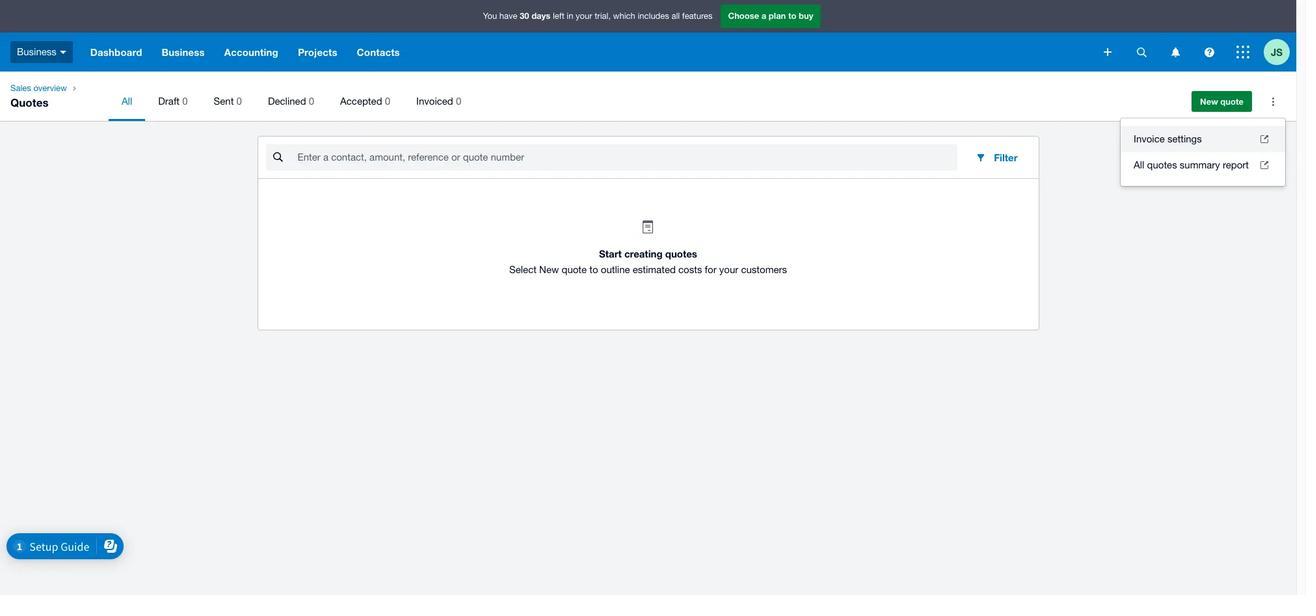 Task type: vqa. For each thing, say whether or not it's contained in the screenshot.
15.00
no



Task type: describe. For each thing, give the bounding box(es) containing it.
sales
[[10, 83, 31, 93]]

all quotes summary report
[[1134, 159, 1249, 170]]

group containing invoice settings
[[1121, 118, 1285, 186]]

invoice
[[1134, 133, 1165, 144]]

1 horizontal spatial svg image
[[1104, 48, 1112, 56]]

contacts button
[[347, 33, 410, 72]]

filter
[[994, 152, 1018, 163]]

start creating quotes select new quote to outline estimated costs for your customers
[[509, 248, 787, 275]]

accepted
[[340, 96, 382, 107]]

quotes inside list box
[[1147, 159, 1177, 170]]

includes
[[638, 11, 669, 21]]

new quote
[[1200, 96, 1244, 107]]

all for all
[[122, 96, 132, 107]]

buy
[[799, 11, 813, 21]]

invoiced 0
[[416, 96, 461, 107]]

navigation inside banner
[[81, 33, 1095, 72]]

costs
[[678, 264, 702, 275]]

quotes element
[[0, 72, 1296, 121]]

invoice settings link
[[1121, 126, 1285, 152]]

features
[[682, 11, 713, 21]]

draft
[[158, 96, 180, 107]]

Enter a contact, amount, reference or quote number field
[[296, 145, 957, 170]]

overview
[[33, 83, 67, 93]]

projects
[[298, 46, 337, 58]]

0 for draft 0
[[182, 96, 188, 107]]

select
[[509, 264, 537, 275]]

choose a plan to buy
[[728, 11, 813, 21]]

declined 0
[[268, 96, 314, 107]]

quotes inside start creating quotes select new quote to outline estimated costs for your customers
[[665, 248, 697, 260]]

1 business button from the left
[[0, 33, 81, 72]]

filter button
[[965, 144, 1028, 170]]

list box containing invoice settings
[[1121, 118, 1285, 186]]

contacts
[[357, 46, 400, 58]]

0 horizontal spatial business
[[17, 46, 56, 57]]

2 horizontal spatial svg image
[[1236, 46, 1249, 59]]

new quote link
[[1192, 91, 1252, 112]]

sales overview link
[[5, 82, 72, 95]]

quote inside start creating quotes select new quote to outline estimated costs for your customers
[[562, 264, 587, 275]]

to inside start creating quotes select new quote to outline estimated costs for your customers
[[589, 264, 598, 275]]

projects button
[[288, 33, 347, 72]]

summary
[[1180, 159, 1220, 170]]

new inside start creating quotes select new quote to outline estimated costs for your customers
[[539, 264, 559, 275]]

left
[[553, 11, 564, 21]]

trial,
[[595, 11, 611, 21]]

0 for sent 0
[[236, 96, 242, 107]]

0 for invoiced 0
[[456, 96, 461, 107]]



Task type: locate. For each thing, give the bounding box(es) containing it.
0 for accepted 0
[[385, 96, 390, 107]]

to left outline
[[589, 264, 598, 275]]

draft 0
[[158, 96, 188, 107]]

to left buy
[[788, 11, 796, 21]]

quote left shortcuts icon
[[1220, 96, 1244, 107]]

declined
[[268, 96, 306, 107]]

0 horizontal spatial quote
[[562, 264, 587, 275]]

new inside quotes element
[[1200, 96, 1218, 107]]

1 vertical spatial all
[[1134, 159, 1144, 170]]

settings
[[1167, 133, 1202, 144]]

0 horizontal spatial quotes
[[665, 248, 697, 260]]

quotes
[[1147, 159, 1177, 170], [665, 248, 697, 260]]

menu inside quotes element
[[109, 82, 1173, 121]]

dashboard link
[[81, 33, 152, 72]]

new up the invoice settings link
[[1200, 96, 1218, 107]]

invoiced
[[416, 96, 453, 107]]

report
[[1223, 159, 1249, 170]]

your
[[576, 11, 592, 21], [719, 264, 738, 275]]

accounting
[[224, 46, 278, 58]]

business button up draft 0 on the left top
[[152, 33, 214, 72]]

0 vertical spatial all
[[122, 96, 132, 107]]

new right select
[[539, 264, 559, 275]]

2 0 from the left
[[236, 96, 242, 107]]

dashboard
[[90, 46, 142, 58]]

banner
[[0, 0, 1296, 72]]

you
[[483, 11, 497, 21]]

new
[[1200, 96, 1218, 107], [539, 264, 559, 275]]

all
[[122, 96, 132, 107], [1134, 159, 1144, 170]]

menu
[[109, 82, 1173, 121]]

30
[[520, 11, 529, 21]]

business up draft 0 on the left top
[[162, 46, 205, 58]]

1 0 from the left
[[182, 96, 188, 107]]

1 horizontal spatial your
[[719, 264, 738, 275]]

your inside start creating quotes select new quote to outline estimated costs for your customers
[[719, 264, 738, 275]]

1 vertical spatial new
[[539, 264, 559, 275]]

0 horizontal spatial all
[[122, 96, 132, 107]]

4 0 from the left
[[385, 96, 390, 107]]

0 horizontal spatial your
[[576, 11, 592, 21]]

a
[[761, 11, 766, 21]]

which
[[613, 11, 635, 21]]

5 0 from the left
[[456, 96, 461, 107]]

start
[[599, 248, 622, 260]]

your right for
[[719, 264, 738, 275]]

0 vertical spatial to
[[788, 11, 796, 21]]

0 right invoiced
[[456, 96, 461, 107]]

to
[[788, 11, 796, 21], [589, 264, 598, 275]]

js button
[[1264, 33, 1296, 72]]

creating
[[624, 248, 662, 260]]

all inside quotes element
[[122, 96, 132, 107]]

1 horizontal spatial quotes
[[1147, 159, 1177, 170]]

navigation
[[81, 33, 1095, 72]]

choose
[[728, 11, 759, 21]]

menu containing all
[[109, 82, 1173, 121]]

0
[[182, 96, 188, 107], [236, 96, 242, 107], [309, 96, 314, 107], [385, 96, 390, 107], [456, 96, 461, 107]]

outline
[[601, 264, 630, 275]]

days
[[531, 11, 550, 21]]

all
[[671, 11, 680, 21]]

business
[[17, 46, 56, 57], [162, 46, 205, 58]]

business button
[[0, 33, 81, 72], [152, 33, 214, 72]]

all quotes summary report link
[[1121, 152, 1285, 178]]

sales overview
[[10, 83, 67, 93]]

business up sales overview
[[17, 46, 56, 57]]

navigation containing dashboard
[[81, 33, 1095, 72]]

sent 0
[[214, 96, 242, 107]]

your inside you have 30 days left in your trial, which includes all features
[[576, 11, 592, 21]]

svg image
[[1236, 46, 1249, 59], [1137, 47, 1146, 57], [1171, 47, 1180, 57]]

0 right accepted
[[385, 96, 390, 107]]

0 horizontal spatial new
[[539, 264, 559, 275]]

customers
[[741, 264, 787, 275]]

0 horizontal spatial to
[[589, 264, 598, 275]]

quotes down invoice settings
[[1147, 159, 1177, 170]]

1 vertical spatial your
[[719, 264, 738, 275]]

all down invoice
[[1134, 159, 1144, 170]]

all for all quotes summary report
[[1134, 159, 1144, 170]]

1 horizontal spatial quote
[[1220, 96, 1244, 107]]

0 horizontal spatial svg image
[[60, 51, 66, 54]]

accounting button
[[214, 33, 288, 72]]

have
[[499, 11, 517, 21]]

list box
[[1121, 118, 1285, 186]]

0 vertical spatial new
[[1200, 96, 1218, 107]]

2 horizontal spatial svg image
[[1204, 47, 1214, 57]]

0 right draft
[[182, 96, 188, 107]]

1 horizontal spatial business button
[[152, 33, 214, 72]]

0 right the declined
[[309, 96, 314, 107]]

quote left outline
[[562, 264, 587, 275]]

group
[[1121, 118, 1285, 186]]

0 for declined 0
[[309, 96, 314, 107]]

svg image inside business popup button
[[60, 51, 66, 54]]

your right in
[[576, 11, 592, 21]]

js
[[1271, 46, 1283, 58]]

in
[[567, 11, 573, 21]]

accepted 0
[[340, 96, 390, 107]]

business button up sales overview
[[0, 33, 81, 72]]

0 right 'sent'
[[236, 96, 242, 107]]

banner containing js
[[0, 0, 1296, 72]]

quotes
[[10, 96, 49, 109]]

quotes up costs
[[665, 248, 697, 260]]

sent
[[214, 96, 234, 107]]

svg image
[[1204, 47, 1214, 57], [1104, 48, 1112, 56], [60, 51, 66, 54]]

for
[[705, 264, 717, 275]]

estimated
[[633, 264, 676, 275]]

all link
[[109, 82, 145, 121]]

1 horizontal spatial svg image
[[1171, 47, 1180, 57]]

1 horizontal spatial business
[[162, 46, 205, 58]]

plan
[[769, 11, 786, 21]]

0 vertical spatial quotes
[[1147, 159, 1177, 170]]

0 horizontal spatial business button
[[0, 33, 81, 72]]

3 0 from the left
[[309, 96, 314, 107]]

quote
[[1220, 96, 1244, 107], [562, 264, 587, 275]]

1 vertical spatial to
[[589, 264, 598, 275]]

2 business button from the left
[[152, 33, 214, 72]]

0 vertical spatial quote
[[1220, 96, 1244, 107]]

you have 30 days left in your trial, which includes all features
[[483, 11, 713, 21]]

shortcuts image
[[1260, 88, 1286, 114]]

all left draft
[[122, 96, 132, 107]]

1 vertical spatial quotes
[[665, 248, 697, 260]]

1 horizontal spatial new
[[1200, 96, 1218, 107]]

invoice settings
[[1134, 133, 1202, 144]]

0 horizontal spatial svg image
[[1137, 47, 1146, 57]]

1 horizontal spatial all
[[1134, 159, 1144, 170]]

1 horizontal spatial to
[[788, 11, 796, 21]]

1 vertical spatial quote
[[562, 264, 587, 275]]

0 vertical spatial your
[[576, 11, 592, 21]]



